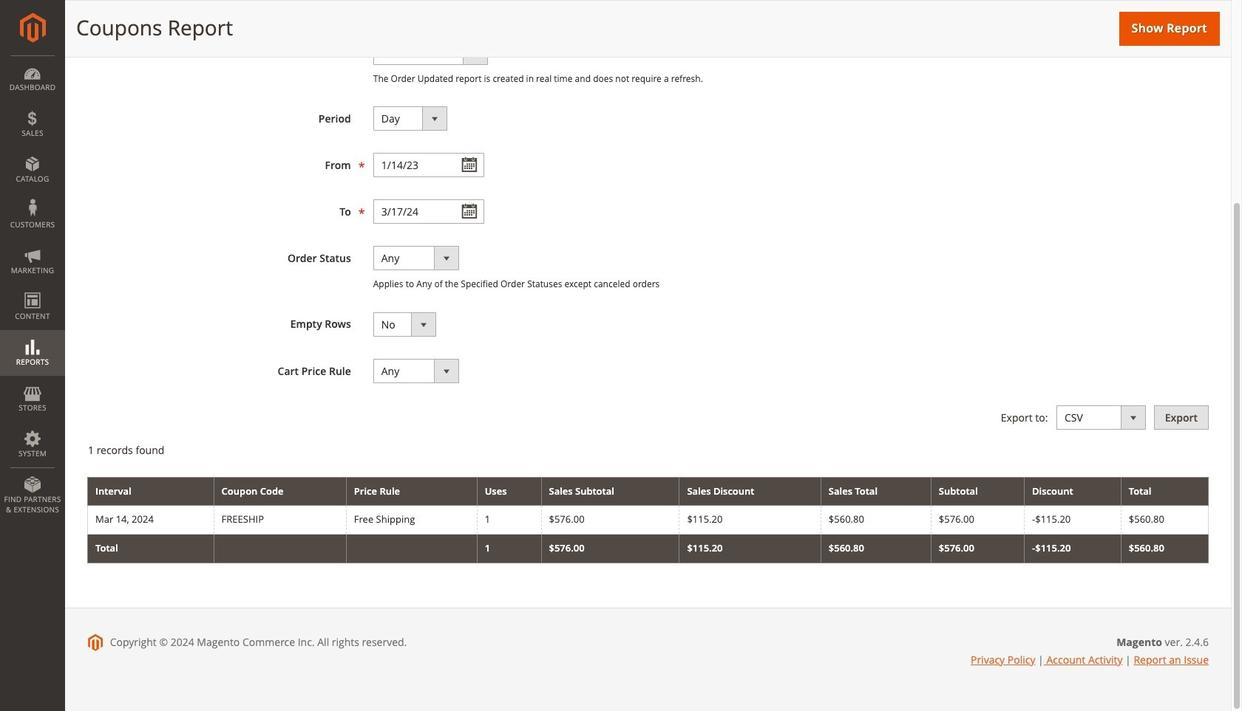 Task type: locate. For each thing, give the bounding box(es) containing it.
None text field
[[373, 200, 484, 224]]

None text field
[[373, 153, 484, 178]]

menu bar
[[0, 55, 65, 523]]



Task type: describe. For each thing, give the bounding box(es) containing it.
magento admin panel image
[[20, 13, 45, 43]]



